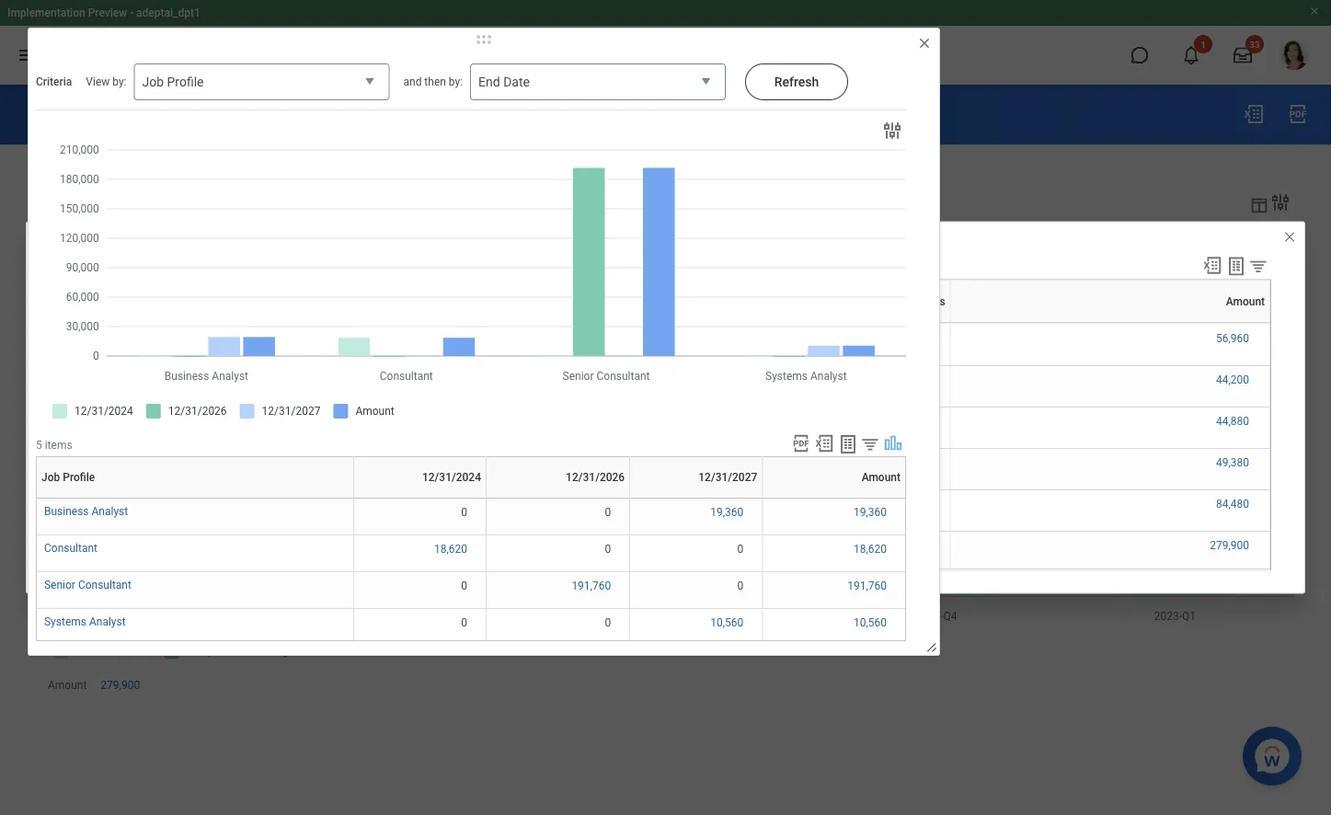 Task type: vqa. For each thing, say whether or not it's contained in the screenshot.


Task type: locate. For each thing, give the bounding box(es) containing it.
0 horizontal spatial 44,200 button
[[408, 373, 444, 387]]

2022-q3 element
[[67, 411, 109, 428]]

then
[[424, 75, 446, 88]]

0 vertical spatial analyst
[[92, 505, 128, 518]]

2022-q1 element
[[67, 328, 109, 345]]

6
[[56, 261, 62, 274]]

0 horizontal spatial 191,760
[[572, 580, 611, 592]]

49,380 up 84,480
[[1216, 456, 1249, 469]]

0 vertical spatial configure and view chart data image
[[881, 120, 903, 142]]

1 horizontal spatial export to worksheets image
[[1225, 255, 1248, 277]]

1 vertical spatial close image
[[1282, 229, 1297, 244]]

84,480
[[1216, 498, 1249, 511]]

279,900 inside contingent worker quarterly spend main content
[[101, 679, 140, 692]]

export to excel image left select to filter grid data image
[[1202, 255, 1223, 275]]

0 vertical spatial contingent
[[37, 104, 128, 126]]

export to excel image
[[1202, 255, 1223, 275], [814, 433, 834, 454]]

profile inside button
[[63, 471, 95, 484]]

0 horizontal spatial toolbar
[[786, 433, 906, 456]]

1 horizontal spatial job profile
[[142, 75, 204, 90]]

2023-q1 element
[[67, 494, 109, 511]]

1 vertical spatial toolbar
[[786, 433, 906, 456]]

10,560
[[710, 616, 744, 629], [854, 616, 887, 629]]

1 horizontal spatial 44,200 button
[[1216, 373, 1252, 387]]

q1 for 2022-
[[95, 332, 109, 345]]

18,620 button left "39,600"
[[854, 542, 890, 557]]

49,380 button up 84,480
[[1216, 455, 1252, 470]]

2022- down quarter
[[67, 332, 95, 345]]

profile up the contingent worker quarterly spend link
[[167, 75, 204, 90]]

0 vertical spatial 2022-
[[67, 332, 95, 345]]

0 horizontal spatial 19,360
[[710, 506, 744, 519]]

0 vertical spatial job profile
[[142, 75, 204, 90]]

contingent worker quarterly spend
[[37, 104, 330, 126]]

contingent left workers
[[847, 295, 902, 308]]

q1 for 2023-
[[95, 498, 109, 511]]

0 horizontal spatial 279,900
[[101, 679, 140, 692]]

0 vertical spatial consultant
[[44, 542, 98, 555]]

191,760 button
[[572, 579, 614, 593], [847, 579, 890, 593]]

by:
[[112, 75, 126, 88], [449, 75, 463, 88]]

44,880 button
[[1216, 414, 1252, 429], [408, 497, 444, 512]]

0 vertical spatial 44,880 button
[[1216, 414, 1252, 429]]

19,360 down amount button
[[854, 506, 887, 519]]

row element containing quarter
[[58, 280, 146, 323]]

2 44,200 button from the left
[[1216, 373, 1252, 387]]

18,620 button
[[434, 542, 470, 557], [854, 542, 890, 557]]

0 horizontal spatial 191,760 button
[[572, 579, 614, 593]]

view by:
[[86, 75, 126, 88]]

2 row element from the left
[[143, 280, 1274, 323]]

document date element
[[144, 146, 213, 173]]

0 horizontal spatial 279,900 button
[[101, 678, 143, 693]]

0 horizontal spatial 49,380 button
[[408, 455, 444, 470]]

49,380 button up 12/31/2024
[[408, 455, 444, 470]]

1 vertical spatial contingent
[[847, 295, 902, 308]]

items right 6
[[65, 261, 92, 274]]

1 horizontal spatial 19,360
[[854, 506, 887, 519]]

44,880
[[1216, 415, 1249, 428], [408, 498, 441, 511]]

56,960 button down select to filter grid data image
[[1216, 331, 1252, 346]]

adeptai_dpt1
[[136, 6, 200, 19]]

select to filter grid data image
[[860, 434, 880, 454]]

279,900 button down 84,480
[[1210, 538, 1252, 553]]

and
[[403, 75, 422, 88]]

date inside contingent worker quarterly spend main content
[[99, 157, 126, 172]]

2 49,380 from the left
[[1216, 456, 1249, 469]]

date
[[503, 75, 530, 90], [99, 157, 126, 172]]

inbox large image
[[1234, 46, 1252, 64]]

56,960 for second 56,960 'button'
[[1216, 332, 1249, 345]]

1 horizontal spatial export to excel image
[[1202, 255, 1223, 275]]

2 10,560 from the left
[[854, 616, 887, 629]]

1 vertical spatial 279,900 button
[[101, 678, 143, 693]]

1 vertical spatial 279,900
[[101, 679, 140, 692]]

0 horizontal spatial 19,360 button
[[710, 505, 746, 520]]

0 horizontal spatial job profile
[[41, 471, 95, 484]]

279,900 down 84,480
[[1210, 539, 1249, 552]]

19,360 button
[[710, 505, 746, 520], [854, 505, 890, 520]]

view printable version (pdf) image up amount button
[[791, 433, 811, 454]]

279,900 down systems analyst
[[101, 679, 140, 692]]

contingent
[[37, 104, 128, 126], [847, 295, 902, 308]]

contingent down view
[[37, 104, 128, 126]]

0 horizontal spatial 56,960 button
[[408, 331, 444, 346]]

0 horizontal spatial 44,880 button
[[408, 497, 444, 512]]

2 191,760 from the left
[[847, 580, 887, 592]]

1 horizontal spatial 18,620
[[854, 543, 887, 556]]

1 10,560 from the left
[[710, 616, 744, 629]]

2022- for q1
[[67, 332, 95, 345]]

18,620 button down 12/31/2024
[[434, 542, 470, 557]]

1 horizontal spatial 56,960 button
[[1216, 331, 1252, 346]]

1 horizontal spatial 49,380 button
[[1216, 455, 1252, 470]]

refresh
[[774, 74, 819, 89]]

44,200 for second 44,200 button from right
[[408, 374, 441, 386]]

0 horizontal spatial 18,620
[[434, 543, 467, 556]]

0 horizontal spatial export to excel image
[[814, 433, 834, 454]]

expand/collapse chart image
[[883, 433, 903, 454]]

refresh button
[[745, 63, 848, 100]]

implementation preview -   adeptai_dpt1
[[7, 6, 200, 19]]

1 horizontal spatial 10,560 button
[[854, 615, 890, 630]]

consultant down business
[[44, 542, 98, 555]]

contingent worker quarterly spend main content
[[0, 85, 1331, 732]]

0 horizontal spatial configure and view chart data image
[[881, 120, 903, 142]]

1 vertical spatial job profile
[[41, 471, 95, 484]]

12/31/2024 button
[[359, 456, 493, 498]]

date right document
[[99, 157, 126, 172]]

profile down '2022-q4'
[[63, 471, 95, 484]]

consultant
[[44, 542, 98, 555], [78, 579, 131, 592]]

2022- for q3
[[67, 415, 95, 428]]

2 44,200 from the left
[[1216, 374, 1249, 386]]

1 vertical spatial 2022-
[[67, 415, 95, 428]]

0 horizontal spatial 49,380
[[408, 456, 441, 469]]

apex
[[380, 295, 408, 308]]

0 horizontal spatial by:
[[112, 75, 126, 88]]

49,380
[[408, 456, 441, 469], [1216, 456, 1249, 469]]

1 horizontal spatial profile
[[167, 75, 204, 90]]

toolbar
[[1194, 255, 1271, 279], [786, 433, 906, 456]]

44,880 button up 84,480
[[1216, 414, 1252, 429]]

view printable version (pdf) image
[[1287, 103, 1309, 125], [791, 433, 811, 454]]

240,300
[[401, 539, 441, 552]]

44,880 down 12/31/2024 button
[[408, 498, 441, 511]]

1 vertical spatial q1
[[95, 498, 109, 511]]

1 vertical spatial analyst
[[89, 615, 126, 628]]

18,620 down 12/31/2024
[[434, 543, 467, 556]]

56,960 down select to filter grid data image
[[1216, 332, 1249, 345]]

1 191,760 from the left
[[572, 580, 611, 592]]

0 vertical spatial profile
[[167, 75, 204, 90]]

view
[[86, 75, 110, 88]]

2022- down 5 items
[[67, 456, 95, 469]]

1 horizontal spatial 49,380
[[1216, 456, 1249, 469]]

0 vertical spatial q1
[[95, 332, 109, 345]]

2 191,760 button from the left
[[847, 579, 890, 593]]

1 horizontal spatial job
[[142, 75, 164, 90]]

18,620
[[434, 543, 467, 556], [854, 543, 887, 556]]

2 56,960 from the left
[[1216, 332, 1249, 345]]

1 horizontal spatial 19,360 button
[[854, 505, 890, 520]]

0 vertical spatial 279,900 button
[[1210, 538, 1252, 553]]

10,560 button
[[710, 615, 746, 630], [854, 615, 890, 630]]

279,900 button
[[1210, 538, 1252, 553], [101, 678, 143, 693]]

job profile down '2022-q4'
[[41, 471, 95, 484]]

1 2022- from the top
[[67, 332, 95, 345]]

2 q1 from the top
[[95, 498, 109, 511]]

0 horizontal spatial contingent
[[37, 104, 128, 126]]

1 vertical spatial export to excel image
[[814, 433, 834, 454]]

1 18,620 from the left
[[434, 543, 467, 556]]

0 horizontal spatial 56,960
[[408, 332, 441, 345]]

0
[[461, 506, 467, 519], [605, 506, 611, 519], [605, 543, 611, 556], [737, 543, 744, 556], [461, 580, 467, 592], [737, 580, 744, 592], [461, 616, 467, 629], [605, 616, 611, 629]]

49,380 up 12/31/2024
[[408, 456, 441, 469]]

1 19,360 from the left
[[710, 506, 744, 519]]

18,620 left "39,600"
[[854, 543, 887, 556]]

business
[[44, 505, 89, 518]]

0 horizontal spatial profile
[[63, 471, 95, 484]]

44,200 button
[[408, 373, 444, 387], [1216, 373, 1252, 387]]

1 vertical spatial 44,880 button
[[408, 497, 444, 512]]

close image
[[917, 36, 932, 51], [1282, 229, 1297, 244]]

0 vertical spatial job
[[142, 75, 164, 90]]

column header
[[462, 323, 950, 324]]

profile
[[167, 75, 204, 90], [63, 471, 95, 484]]

job up 'worker'
[[142, 75, 164, 90]]

1 horizontal spatial 191,760
[[847, 580, 887, 592]]

date inside popup button
[[503, 75, 530, 90]]

191,760 for second 191,760 'button' from left
[[847, 580, 887, 592]]

items
[[65, 261, 92, 274], [45, 438, 72, 451]]

2022-q1
[[67, 332, 109, 345]]

systems
[[44, 615, 86, 628]]

279,900 button down systems analyst
[[101, 678, 143, 693]]

q1
[[95, 332, 109, 345], [95, 498, 109, 511]]

1 horizontal spatial 18,620 button
[[854, 542, 890, 557]]

1 56,960 from the left
[[408, 332, 441, 345]]

consultant up systems analyst link
[[78, 579, 131, 592]]

0 vertical spatial 44,880
[[1216, 415, 1249, 428]]

1 horizontal spatial configure and view chart data image
[[1249, 195, 1270, 215]]

0 vertical spatial export to excel image
[[1202, 255, 1223, 275]]

1 vertical spatial view printable version (pdf) image
[[791, 433, 811, 454]]

date right end
[[503, 75, 530, 90]]

49,380 button
[[408, 455, 444, 470], [1216, 455, 1252, 470]]

56,960 button
[[408, 331, 444, 346], [1216, 331, 1252, 346]]

0 horizontal spatial job
[[41, 471, 60, 484]]

1 horizontal spatial 56,960
[[1216, 332, 1249, 345]]

job profile up the contingent worker quarterly spend link
[[142, 75, 204, 90]]

1 horizontal spatial by:
[[449, 75, 463, 88]]

job inside popup button
[[142, 75, 164, 90]]

view printable version (pdf) image right export to excel image
[[1287, 103, 1309, 125]]

export to worksheets image
[[1225, 255, 1248, 277], [837, 433, 859, 455]]

0 horizontal spatial date
[[99, 157, 126, 172]]

1 vertical spatial configure and view chart data image
[[1249, 195, 1270, 215]]

1 horizontal spatial 10,560
[[854, 616, 887, 629]]

1 44,200 from the left
[[408, 374, 441, 386]]

spend
[[278, 104, 330, 126]]

3 2022- from the top
[[67, 456, 95, 469]]

job down 5 items
[[41, 471, 60, 484]]

0 horizontal spatial 44,880
[[408, 498, 441, 511]]

2022-q3
[[67, 415, 109, 428]]

total
[[67, 539, 92, 552]]

44,880 button down 12/31/2024
[[408, 497, 444, 512]]

1 horizontal spatial 44,200
[[1216, 374, 1249, 386]]

0 horizontal spatial 10,560
[[710, 616, 744, 629]]

move modal image
[[465, 29, 502, 51]]

1 vertical spatial date
[[99, 157, 126, 172]]

analyst for systems analyst
[[89, 615, 126, 628]]

export to excel image up amount button
[[814, 433, 834, 454]]

56,960 down apex solutions
[[408, 332, 441, 345]]

0 horizontal spatial 44,200
[[408, 374, 441, 386]]

2 49,380 button from the left
[[1216, 455, 1252, 470]]

1 horizontal spatial close image
[[1282, 229, 1297, 244]]

2022-q4 element
[[67, 453, 109, 469]]

1 horizontal spatial 44,880
[[1216, 415, 1249, 428]]

amount
[[1226, 295, 1265, 308], [951, 323, 954, 324], [862, 471, 901, 484], [48, 679, 87, 692]]

resize modal image
[[925, 641, 939, 655]]

56,960 button down the solutions
[[408, 331, 444, 346]]

close environment banner image
[[1309, 6, 1320, 17]]

2 vertical spatial 2022-
[[67, 456, 95, 469]]

0 horizontal spatial 10,560 button
[[710, 615, 746, 630]]

workers
[[904, 295, 945, 308]]

by: right then
[[449, 75, 463, 88]]

191,760 for second 191,760 'button' from right
[[572, 580, 611, 592]]

0 horizontal spatial close image
[[917, 36, 932, 51]]

apex solutions
[[380, 295, 457, 308]]

0 vertical spatial date
[[503, 75, 530, 90]]

job
[[142, 75, 164, 90], [41, 471, 60, 484]]

0 button
[[461, 505, 470, 520], [605, 505, 614, 520], [605, 542, 614, 557], [737, 542, 746, 557], [461, 579, 470, 593], [737, 579, 746, 593], [461, 615, 470, 630], [605, 615, 614, 630]]

implementation preview -   adeptai_dpt1 banner
[[0, 0, 1331, 85]]

1 horizontal spatial 279,900 button
[[1210, 538, 1252, 553]]

2 2022- from the top
[[67, 415, 95, 428]]

analyst
[[92, 505, 128, 518], [89, 615, 126, 628]]

items right 5
[[45, 438, 72, 451]]

export to worksheets image left select to filter grid data image
[[1225, 255, 1248, 277]]

1 56,960 button from the left
[[408, 331, 444, 346]]

job profile
[[142, 75, 204, 90], [41, 471, 95, 484]]

44,880 up 84,480
[[1216, 415, 1249, 428]]

row element
[[58, 280, 146, 323], [143, 280, 1274, 323]]

end
[[478, 75, 500, 90]]

2022- inside "element"
[[67, 415, 95, 428]]

1 row element from the left
[[58, 280, 146, 323]]

criteria
[[36, 75, 72, 88]]

0 horizontal spatial 18,620 button
[[434, 542, 470, 557]]

1 horizontal spatial 44,880 button
[[1216, 414, 1252, 429]]

quarterly
[[196, 104, 273, 126]]

amount inside column header
[[951, 323, 954, 324]]

1 10,560 button from the left
[[710, 615, 746, 630]]

1 horizontal spatial date
[[503, 75, 530, 90]]

2022- up 5 items
[[67, 415, 95, 428]]

1 horizontal spatial toolbar
[[1194, 255, 1271, 279]]

2022- for q4
[[67, 456, 95, 469]]

notifications large image
[[1182, 46, 1201, 64]]

1 191,760 button from the left
[[572, 579, 614, 593]]

1 vertical spatial job
[[41, 471, 60, 484]]

19,360 button down 12/31/2027
[[710, 505, 746, 520]]

1 vertical spatial items
[[45, 438, 72, 451]]

19,360
[[710, 506, 744, 519], [854, 506, 887, 519]]

2 56,960 button from the left
[[1216, 331, 1252, 346]]

configure and view chart data image
[[881, 120, 903, 142], [1249, 195, 1270, 215]]

end date
[[478, 75, 530, 90]]

export to worksheets image left select to filter grid data icon
[[837, 433, 859, 455]]

1 vertical spatial profile
[[63, 471, 95, 484]]

independent
[[783, 295, 845, 308]]

1 vertical spatial 44,880
[[408, 498, 441, 511]]

1 horizontal spatial view printable version (pdf) image
[[1287, 103, 1309, 125]]

19,360 down 12/31/2027
[[710, 506, 744, 519]]

19,360 button down amount button
[[854, 505, 890, 520]]

senior consultant link
[[44, 575, 131, 592]]

44,200
[[408, 374, 441, 386], [1216, 374, 1249, 386]]

12/31/2027
[[698, 471, 757, 484]]

1 q1 from the top
[[95, 332, 109, 345]]

profile logan mcneil element
[[1269, 35, 1320, 75]]

1 horizontal spatial 279,900
[[1210, 539, 1249, 552]]

2022-
[[67, 332, 95, 345], [67, 415, 95, 428], [67, 456, 95, 469]]

279,900
[[1210, 539, 1249, 552], [101, 679, 140, 692]]

191,760
[[572, 580, 611, 592], [847, 580, 887, 592]]

by: right view
[[112, 75, 126, 88]]

56,960
[[408, 332, 441, 345], [1216, 332, 1249, 345]]

0 vertical spatial items
[[65, 261, 92, 274]]

1 vertical spatial export to worksheets image
[[837, 433, 859, 455]]

0 vertical spatial toolbar
[[1194, 255, 1271, 279]]



Task type: describe. For each thing, give the bounding box(es) containing it.
44,200 for 2nd 44,200 button from the left
[[1216, 374, 1249, 386]]

2 by: from the left
[[449, 75, 463, 88]]

1 44,200 button from the left
[[408, 373, 444, 387]]

39,600 button
[[897, 538, 932, 553]]

contingent inside main content
[[37, 104, 128, 126]]

document
[[37, 157, 96, 172]]

amount inside contingent worker quarterly spend main content
[[48, 679, 87, 692]]

2 19,360 button from the left
[[854, 505, 890, 520]]

2022-q4
[[67, 456, 109, 469]]

0 vertical spatial export to worksheets image
[[1225, 255, 1248, 277]]

solutions
[[411, 295, 457, 308]]

systems analyst
[[44, 615, 126, 628]]

business analyst link
[[44, 501, 128, 518]]

total element
[[67, 535, 92, 552]]

row element containing apex solutions
[[143, 280, 1274, 323]]

1 vertical spatial consultant
[[78, 579, 131, 592]]

0 vertical spatial 279,900
[[1210, 539, 1249, 552]]

1 49,380 button from the left
[[408, 455, 444, 470]]

toolbar for 6 items
[[1194, 255, 1271, 279]]

0 vertical spatial view printable version (pdf) image
[[1287, 103, 1309, 125]]

export to excel image
[[1243, 103, 1265, 125]]

12/31/2027 button
[[635, 456, 769, 498]]

job profile button
[[41, 457, 360, 499]]

worker
[[132, 104, 192, 126]]

items for 5 items
[[45, 438, 72, 451]]

toolbar for 5 items
[[786, 433, 906, 456]]

6 items
[[56, 261, 92, 274]]

-
[[130, 6, 133, 19]]

and then by:
[[403, 75, 463, 88]]

44,880 for right 44,880 button
[[1216, 415, 1249, 428]]

2 18,620 from the left
[[854, 543, 887, 556]]

5
[[36, 438, 42, 451]]

job profile inside popup button
[[142, 75, 204, 90]]

change selection image
[[390, 105, 412, 128]]

select to filter grid data image
[[1248, 256, 1269, 275]]

0 horizontal spatial export to worksheets image
[[837, 433, 859, 455]]

2 19,360 from the left
[[854, 506, 887, 519]]

2023-q1
[[67, 498, 109, 511]]

senior consultant
[[44, 579, 131, 592]]

date for end date
[[503, 75, 530, 90]]

preview
[[88, 6, 127, 19]]

279,900 button inside contingent worker quarterly spend main content
[[101, 678, 143, 693]]

quarter
[[64, 295, 102, 308]]

independent contingent workers
[[783, 295, 945, 308]]

q4
[[95, 456, 109, 469]]

12/31/2026 button
[[491, 456, 637, 498]]

systems analyst link
[[44, 612, 126, 628]]

84,480 button
[[1216, 497, 1252, 512]]

q3
[[95, 415, 109, 428]]

items for 6 items
[[65, 261, 92, 274]]

date for document date
[[99, 157, 126, 172]]

12/31/2024
[[422, 471, 481, 484]]

job inside button
[[41, 471, 60, 484]]

analyst for business analyst
[[92, 505, 128, 518]]

12/31/2026
[[566, 471, 625, 484]]

0 horizontal spatial view printable version (pdf) image
[[791, 433, 811, 454]]

senior
[[44, 579, 75, 592]]

document date
[[37, 157, 126, 172]]

contingent worker quarterly spend link
[[37, 104, 330, 126]]

amount button
[[768, 471, 901, 484]]

2 10,560 button from the left
[[854, 615, 890, 630]]

1 by: from the left
[[112, 75, 126, 88]]

240,300 button
[[401, 538, 444, 553]]

2023-
[[67, 498, 95, 511]]

0 vertical spatial close image
[[917, 36, 932, 51]]

business analyst
[[44, 505, 128, 518]]

1 horizontal spatial contingent
[[847, 295, 902, 308]]

amount column header
[[950, 323, 1270, 324]]

job profile button
[[134, 63, 390, 101]]

1 49,380 from the left
[[408, 456, 441, 469]]

job profile inside button
[[41, 471, 95, 484]]

1 18,620 button from the left
[[434, 542, 470, 557]]

consultant link
[[44, 538, 98, 555]]

56,960 for 1st 56,960 'button'
[[408, 332, 441, 345]]

profile inside popup button
[[167, 75, 204, 90]]

configure and view chart data image inside contingent worker quarterly spend main content
[[1249, 195, 1270, 215]]

5 items
[[36, 438, 72, 451]]

end date button
[[470, 63, 726, 101]]

2 18,620 button from the left
[[854, 542, 890, 557]]

1 19,360 button from the left
[[710, 505, 746, 520]]

44,880 for the bottommost 44,880 button
[[408, 498, 441, 511]]

39,600
[[897, 539, 930, 552]]

implementation
[[7, 6, 85, 19]]



